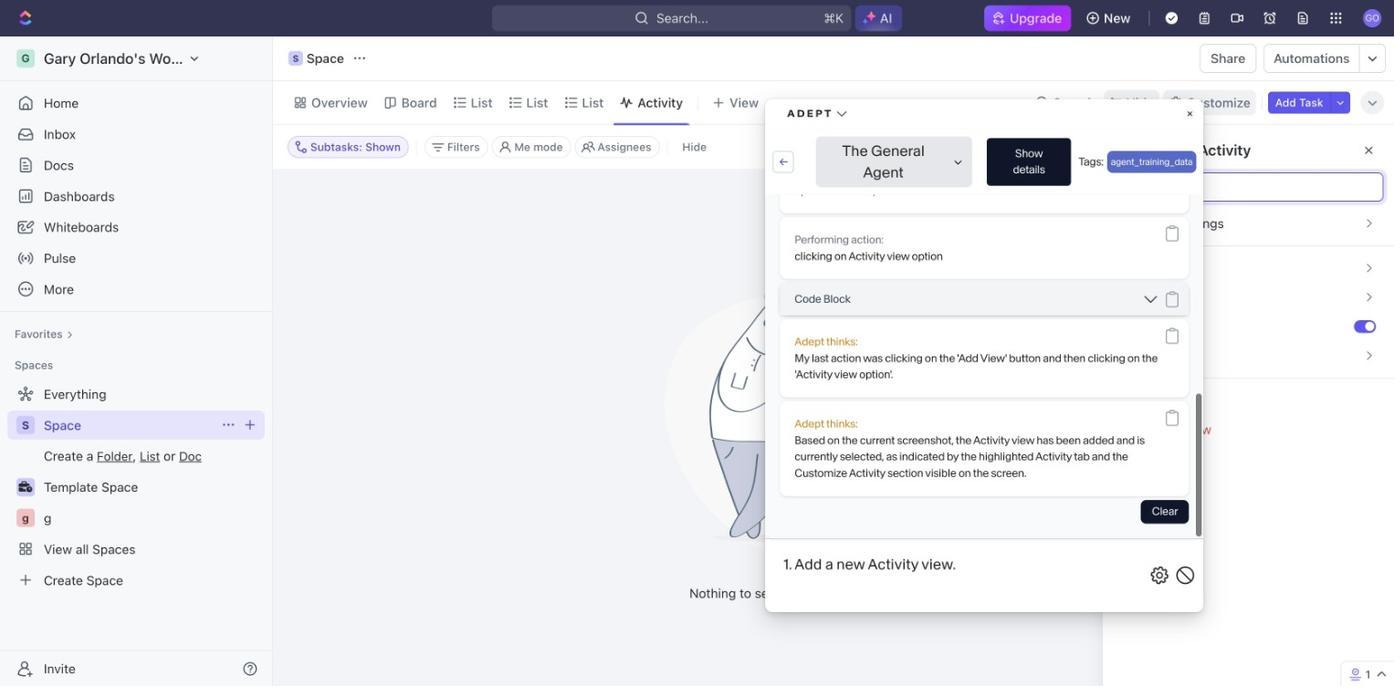 Task type: vqa. For each thing, say whether or not it's contained in the screenshot.
business time Icon
yes



Task type: locate. For each thing, give the bounding box(es) containing it.
tree
[[7, 380, 265, 595]]

None text field
[[1144, 180, 1376, 194]]

sidebar navigation
[[0, 37, 277, 687]]

0 horizontal spatial space, , element
[[16, 416, 35, 435]]

g, , element
[[16, 510, 35, 528]]

1 vertical spatial space, , element
[[16, 416, 35, 435]]

Search tasks... text field
[[1202, 133, 1385, 161]]

1 horizontal spatial space, , element
[[289, 51, 303, 66]]

space, , element inside sidebar navigation
[[16, 416, 35, 435]]

space, , element
[[289, 51, 303, 66], [16, 416, 35, 435]]



Task type: describe. For each thing, give the bounding box(es) containing it.
business time image
[[19, 482, 32, 493]]

gary orlando's workspace, , element
[[16, 49, 35, 68]]

0 vertical spatial space, , element
[[289, 51, 303, 66]]

tree inside sidebar navigation
[[7, 380, 265, 595]]



